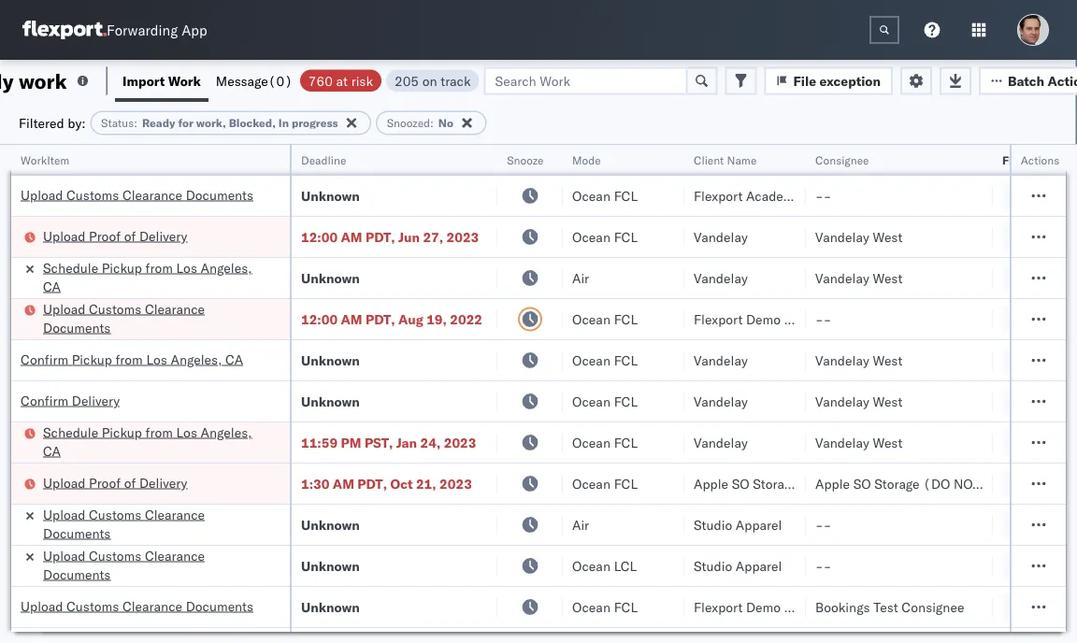 Task type: describe. For each thing, give the bounding box(es) containing it.
jan
[[397, 435, 417, 451]]

: for status
[[134, 116, 138, 130]]

1 so from the left
[[732, 476, 750, 492]]

upload for first the upload proof of delivery "button" from the top
[[43, 228, 86, 244]]

workitem button
[[11, 149, 271, 167]]

4 ocean fcl from the top
[[573, 352, 638, 369]]

3 fcl from the top
[[614, 311, 638, 328]]

forwarding
[[107, 21, 178, 39]]

flex id button
[[994, 149, 1078, 167]]

aug
[[399, 311, 424, 328]]

2 apple so storage (do not use) from the left
[[816, 476, 1017, 492]]

confirm for confirm delivery
[[21, 393, 68, 409]]

9 flex- from the top
[[1033, 517, 1073, 533]]

forwarding app
[[107, 21, 207, 39]]

pm
[[341, 435, 362, 451]]

am for aug
[[341, 311, 363, 328]]

10 1 from the top
[[1073, 558, 1078, 575]]

clearance for the upload customs clearance documents button associated with flexport academy's upload customs clearance documents link
[[122, 187, 182, 203]]

batch
[[1009, 73, 1045, 89]]

at
[[336, 73, 348, 89]]

5 fcl from the top
[[614, 393, 638, 410]]

4 flex-1 from the top
[[1033, 311, 1078, 328]]

1 apple so storage (do not use) from the left
[[694, 476, 896, 492]]

bookings test consignee
[[816, 599, 965, 616]]

import work
[[123, 73, 201, 89]]

forwarding app link
[[22, 21, 207, 39]]

confirm delivery button
[[21, 392, 120, 412]]

8 fcl from the top
[[614, 599, 638, 616]]

1 apple from the left
[[694, 476, 729, 492]]

my
[[0, 68, 14, 94]]

upload customs clearance documents button for flexport academy
[[21, 186, 254, 206]]

7 ocean fcl from the top
[[573, 476, 638, 492]]

ocean lcl
[[573, 558, 637, 575]]

mode
[[573, 153, 601, 167]]

by:
[[68, 115, 86, 131]]

air for studio apparel
[[573, 517, 590, 533]]

work
[[168, 73, 201, 89]]

work
[[19, 68, 67, 94]]

my work
[[0, 68, 67, 94]]

(0)
[[268, 73, 293, 89]]

6 1 from the top
[[1073, 393, 1078, 410]]

flex
[[1003, 153, 1025, 167]]

for
[[178, 116, 194, 130]]

2 west from the top
[[873, 270, 903, 286]]

1 -- from the top
[[816, 188, 832, 204]]

studio for ocean lcl
[[694, 558, 733, 575]]

1 flexport from the top
[[694, 188, 743, 204]]

upload proof of delivery for first the upload proof of delivery "button" from the top
[[43, 228, 187, 244]]

app
[[182, 21, 207, 39]]

205
[[395, 73, 419, 89]]

2 flexport from the top
[[694, 311, 743, 328]]

upload proof of delivery link for 1st the upload proof of delivery "button" from the bottom of the page
[[43, 474, 187, 493]]

2 use) from the left
[[984, 476, 1017, 492]]

1 flex-1 from the top
[[1033, 188, 1078, 204]]

1 unknown from the top
[[301, 188, 360, 204]]

4 west from the top
[[873, 393, 903, 410]]

8 ocean fcl from the top
[[573, 599, 638, 616]]

2 fcl from the top
[[614, 229, 638, 245]]

upload for the upload customs clearance documents button associated with flexport academy
[[21, 187, 63, 203]]

status
[[101, 116, 134, 130]]

track
[[441, 73, 471, 89]]

1 (do from the left
[[802, 476, 829, 492]]

1 ocean from the top
[[573, 188, 611, 204]]

1 storage from the left
[[753, 476, 799, 492]]

confirm pickup from los angeles, ca button
[[21, 350, 243, 371]]

10 flex-1 from the top
[[1033, 558, 1078, 575]]

id
[[1028, 153, 1040, 167]]

actio
[[1049, 73, 1078, 89]]

6 flex- from the top
[[1033, 393, 1073, 410]]

6 ocean fcl from the top
[[573, 435, 638, 451]]

snoozed : no
[[387, 116, 454, 130]]

3 flexport from the top
[[694, 599, 743, 616]]

test
[[874, 599, 899, 616]]

5 unknown from the top
[[301, 517, 360, 533]]

8 ocean from the top
[[573, 558, 611, 575]]

2 vandelay west from the top
[[816, 270, 903, 286]]

19,
[[427, 311, 447, 328]]

2 -- from the top
[[816, 311, 832, 328]]

proof for 1st the upload proof of delivery "button" from the bottom of the page
[[89, 475, 121, 491]]

schedule for first schedule pickup from los angeles, ca "link" from the bottom
[[43, 424, 98, 441]]

1 fcl from the top
[[614, 188, 638, 204]]

delivery inside button
[[72, 393, 120, 409]]

3 west from the top
[[873, 352, 903, 369]]

6 ocean from the top
[[573, 435, 611, 451]]

batch actio
[[1009, 73, 1078, 89]]

filtered by:
[[19, 115, 86, 131]]

Search Work text field
[[484, 67, 688, 95]]

confirm for confirm pickup from los angeles, ca
[[21, 351, 68, 368]]

7 flex-1 from the top
[[1033, 435, 1078, 451]]

3 vandelay west from the top
[[816, 352, 903, 369]]

2 ocean fcl from the top
[[573, 229, 638, 245]]

studio apparel for air
[[694, 517, 783, 533]]

confirm delivery
[[21, 393, 120, 409]]

2 upload proof of delivery button from the top
[[43, 474, 187, 495]]

los for second schedule pickup from los angeles, ca "link" from the bottom of the page
[[176, 260, 197, 276]]

5 flex-1 from the top
[[1033, 352, 1078, 369]]

24,
[[421, 435, 441, 451]]

snooze
[[507, 153, 544, 167]]

client
[[694, 153, 725, 167]]

1 not from the left
[[833, 476, 859, 492]]

upload proof of delivery link for first the upload proof of delivery "button" from the top
[[43, 227, 187, 246]]

angeles, for confirm pickup from los angeles, ca "link"
[[171, 351, 222, 368]]

7 1 from the top
[[1073, 435, 1078, 451]]

3 ocean from the top
[[573, 311, 611, 328]]

5 west from the top
[[873, 435, 903, 451]]

los for confirm pickup from los angeles, ca "link"
[[146, 351, 167, 368]]

resize handle column header for consignee
[[971, 145, 994, 644]]

confirm pickup from los angeles, ca link
[[21, 350, 243, 369]]

2 (do from the left
[[924, 476, 951, 492]]

2 1 from the top
[[1073, 229, 1078, 245]]

of for first the upload proof of delivery "button" from the top's upload proof of delivery link
[[124, 228, 136, 244]]

2 flex-1 from the top
[[1033, 229, 1078, 245]]

exception
[[820, 73, 881, 89]]

3 ocean fcl from the top
[[573, 311, 638, 328]]

5 vandelay west from the top
[[816, 435, 903, 451]]

delivery for first the upload proof of delivery "button" from the top
[[139, 228, 187, 244]]

2 ocean from the top
[[573, 229, 611, 245]]

11:59 pm pst, jan 24, 2023
[[301, 435, 477, 451]]

schedule pickup from los angeles, ca for second schedule pickup from los angeles, ca "link" from the bottom of the page
[[43, 260, 252, 295]]

proof for first the upload proof of delivery "button" from the top
[[89, 228, 121, 244]]

21,
[[416, 476, 437, 492]]

1 west from the top
[[873, 229, 903, 245]]

2 not from the left
[[954, 476, 981, 492]]

8 flex-1 from the top
[[1033, 476, 1078, 492]]

progress
[[292, 116, 338, 130]]

9 flex-1 from the top
[[1033, 517, 1078, 533]]

schedule pickup from los angeles, ca button
[[43, 423, 266, 463]]

4 fcl from the top
[[614, 352, 638, 369]]

6 flex-1 from the top
[[1033, 393, 1078, 410]]

pdt, for aug
[[366, 311, 395, 328]]

air for vandelay
[[573, 270, 590, 286]]

angeles, for first schedule pickup from los angeles, ca "link" from the bottom
[[201, 424, 252, 441]]

import work button
[[115, 60, 208, 102]]

upload customs clearance documents link for the upload customs clearance documents button associated with flexport demo consignee
[[21, 597, 254, 616]]

2023 for 12:00 am pdt, jun 27, 2023
[[447, 229, 479, 245]]

2 apple from the left
[[816, 476, 851, 492]]

8 flex- from the top
[[1033, 476, 1073, 492]]

batch actio button
[[980, 67, 1078, 95]]

2 flex- from the top
[[1033, 229, 1073, 245]]

client name button
[[685, 149, 788, 167]]

205 on track
[[395, 73, 471, 89]]

5 1 from the top
[[1073, 352, 1078, 369]]

7 fcl from the top
[[614, 476, 638, 492]]

file exception
[[794, 73, 881, 89]]

consignee inside consignee button
[[816, 153, 870, 167]]

consignee button
[[807, 149, 975, 167]]

schedule for second schedule pickup from los angeles, ca "link" from the bottom of the page
[[43, 260, 98, 276]]

12:00 am pdt, jun 27, 2023
[[301, 229, 479, 245]]

27,
[[423, 229, 444, 245]]

work,
[[196, 116, 226, 130]]

risk
[[351, 73, 373, 89]]

apparel for ocean lcl
[[736, 558, 783, 575]]

actions
[[1022, 153, 1061, 167]]

status : ready for work, blocked, in progress
[[101, 116, 338, 130]]

los for first schedule pickup from los angeles, ca "link" from the bottom
[[176, 424, 197, 441]]

of for upload proof of delivery link associated with 1st the upload proof of delivery "button" from the bottom of the page
[[124, 475, 136, 491]]

1 use) from the left
[[862, 476, 896, 492]]

upload for middle the upload customs clearance documents button
[[43, 301, 86, 317]]



Task type: locate. For each thing, give the bounding box(es) containing it.
0 horizontal spatial :
[[134, 116, 138, 130]]

1 vertical spatial upload proof of delivery button
[[43, 474, 187, 495]]

0 vertical spatial schedule pickup from los angeles, ca
[[43, 260, 252, 295]]

0 vertical spatial upload proof of delivery
[[43, 228, 187, 244]]

: left 'no'
[[431, 116, 434, 130]]

ca for confirm pickup from los angeles, ca "link"
[[226, 351, 243, 368]]

1 air from the top
[[573, 270, 590, 286]]

so
[[732, 476, 750, 492], [854, 476, 872, 492]]

1 flex- from the top
[[1033, 188, 1073, 204]]

upload
[[21, 187, 63, 203], [43, 228, 86, 244], [43, 301, 86, 317], [43, 475, 86, 491], [43, 507, 86, 523], [43, 548, 86, 564], [21, 598, 63, 615]]

pickup
[[102, 260, 142, 276], [72, 351, 112, 368], [102, 424, 142, 441]]

2023 right 21,
[[440, 476, 472, 492]]

studio for air
[[694, 517, 733, 533]]

1 1 from the top
[[1073, 188, 1078, 204]]

am left aug
[[341, 311, 363, 328]]

schedule pickup from los angeles, ca link up "confirm pickup from los angeles, ca"
[[43, 259, 266, 296]]

schedule pickup from los angeles, ca up "confirm pickup from los angeles, ca"
[[43, 260, 252, 295]]

2 demo from the top
[[747, 599, 781, 616]]

upload proof of delivery button down workitem button
[[43, 227, 187, 248]]

confirm delivery link
[[21, 392, 120, 410]]

0 vertical spatial 2023
[[447, 229, 479, 245]]

0 vertical spatial confirm
[[21, 351, 68, 368]]

1 vertical spatial proof
[[89, 475, 121, 491]]

2 vertical spatial delivery
[[139, 475, 187, 491]]

2022
[[450, 311, 483, 328]]

in
[[279, 116, 289, 130]]

2 schedule pickup from los angeles, ca link from the top
[[43, 423, 266, 461]]

angeles,
[[201, 260, 252, 276], [171, 351, 222, 368], [201, 424, 252, 441]]

oct
[[391, 476, 413, 492]]

(do
[[802, 476, 829, 492], [924, 476, 951, 492]]

1 vertical spatial am
[[341, 311, 363, 328]]

1 upload proof of delivery button from the top
[[43, 227, 187, 248]]

message (0)
[[216, 73, 293, 89]]

pdt, for jun
[[366, 229, 395, 245]]

1 upload proof of delivery link from the top
[[43, 227, 187, 246]]

upload proof of delivery link
[[43, 227, 187, 246], [43, 474, 187, 493]]

4 unknown from the top
[[301, 393, 360, 410]]

delivery down the schedule pickup from los angeles, ca button
[[139, 475, 187, 491]]

upload customs clearance documents
[[21, 187, 254, 203], [43, 301, 205, 336], [43, 507, 205, 542], [43, 548, 205, 583], [21, 598, 254, 615]]

of
[[124, 228, 136, 244], [124, 475, 136, 491]]

1 vertical spatial angeles,
[[171, 351, 222, 368]]

1 studio from the top
[[694, 517, 733, 533]]

client name
[[694, 153, 757, 167]]

7 unknown from the top
[[301, 599, 360, 616]]

1 horizontal spatial :
[[431, 116, 434, 130]]

flexport
[[694, 188, 743, 204], [694, 311, 743, 328], [694, 599, 743, 616]]

4 ocean from the top
[[573, 352, 611, 369]]

schedule pickup from los angeles, ca inside button
[[43, 424, 252, 459]]

2 vertical spatial los
[[176, 424, 197, 441]]

9 ocean from the top
[[573, 599, 611, 616]]

workitem
[[21, 153, 70, 167]]

0 horizontal spatial use)
[[862, 476, 896, 492]]

flex id
[[1003, 153, 1040, 167]]

1:30
[[301, 476, 330, 492]]

pdt, left jun
[[366, 229, 395, 245]]

on
[[423, 73, 438, 89]]

schedule
[[43, 260, 98, 276], [43, 424, 98, 441]]

11:59
[[301, 435, 338, 451]]

1 vertical spatial los
[[146, 351, 167, 368]]

ca for first schedule pickup from los angeles, ca "link" from the bottom
[[43, 443, 61, 459]]

2 vertical spatial 2023
[[440, 476, 472, 492]]

2 resize handle column header from the left
[[475, 145, 498, 644]]

2023 for 1:30 am pdt, oct 21, 2023
[[440, 476, 472, 492]]

1 vertical spatial upload proof of delivery link
[[43, 474, 187, 493]]

schedule pickup from los angeles, ca for first schedule pickup from los angeles, ca "link" from the bottom
[[43, 424, 252, 459]]

resize handle column header
[[268, 145, 290, 644], [475, 145, 498, 644], [541, 145, 563, 644], [663, 145, 685, 644], [784, 145, 807, 644], [971, 145, 994, 644], [1044, 145, 1067, 644]]

deadline
[[301, 153, 347, 167]]

name
[[728, 153, 757, 167]]

pdt, left oct
[[358, 476, 387, 492]]

documents
[[186, 187, 254, 203], [43, 320, 111, 336], [43, 525, 111, 542], [43, 567, 111, 583], [186, 598, 254, 615]]

1 vertical spatial apparel
[[736, 558, 783, 575]]

1 vertical spatial schedule pickup from los angeles, ca link
[[43, 423, 266, 461]]

studio
[[694, 517, 733, 533], [694, 558, 733, 575]]

pst,
[[365, 435, 393, 451]]

am for oct
[[333, 476, 355, 492]]

upload proof of delivery
[[43, 228, 187, 244], [43, 475, 187, 491]]

1 vertical spatial pickup
[[72, 351, 112, 368]]

schedule pickup from los angeles, ca link down confirm pickup from los angeles, ca button
[[43, 423, 266, 461]]

upload proof of delivery button down the schedule pickup from los angeles, ca button
[[43, 474, 187, 495]]

11 flex-1 from the top
[[1033, 599, 1078, 616]]

3 unknown from the top
[[301, 352, 360, 369]]

apparel for air
[[736, 517, 783, 533]]

4 vandelay west from the top
[[816, 393, 903, 410]]

apple
[[694, 476, 729, 492], [816, 476, 851, 492]]

no
[[439, 116, 454, 130]]

2 upload proof of delivery link from the top
[[43, 474, 187, 493]]

1 vertical spatial pdt,
[[366, 311, 395, 328]]

3 1 from the top
[[1073, 270, 1078, 286]]

0 vertical spatial schedule
[[43, 260, 98, 276]]

0 vertical spatial apparel
[[736, 517, 783, 533]]

0 horizontal spatial apple
[[694, 476, 729, 492]]

2 : from the left
[[431, 116, 434, 130]]

upload proof of delivery down workitem button
[[43, 228, 187, 244]]

message
[[216, 73, 268, 89]]

filtered
[[19, 115, 64, 131]]

schedule inside button
[[43, 424, 98, 441]]

0 vertical spatial flexport
[[694, 188, 743, 204]]

of down workitem button
[[124, 228, 136, 244]]

flexport demo consignee for --
[[694, 311, 848, 328]]

ca for second schedule pickup from los angeles, ca "link" from the bottom of the page
[[43, 278, 61, 295]]

2 storage from the left
[[875, 476, 920, 492]]

760 at risk
[[309, 73, 373, 89]]

clearance for upload customs clearance documents link associated with the upload customs clearance documents button associated with flexport demo consignee
[[122, 598, 182, 615]]

2 vertical spatial flexport
[[694, 599, 743, 616]]

upload proof of delivery link down workitem button
[[43, 227, 187, 246]]

1 vertical spatial air
[[573, 517, 590, 533]]

6 fcl from the top
[[614, 435, 638, 451]]

1 vertical spatial delivery
[[72, 393, 120, 409]]

0 vertical spatial flexport demo consignee
[[694, 311, 848, 328]]

flexport demo consignee for bookings test consignee
[[694, 599, 848, 616]]

2 proof from the top
[[89, 475, 121, 491]]

0 horizontal spatial (do
[[802, 476, 829, 492]]

1 vertical spatial flexport demo consignee
[[694, 599, 848, 616]]

confirm inside "link"
[[21, 351, 68, 368]]

0 vertical spatial angeles,
[[201, 260, 252, 276]]

6 unknown from the top
[[301, 558, 360, 575]]

0 vertical spatial air
[[573, 270, 590, 286]]

delivery down workitem button
[[139, 228, 187, 244]]

2 upload proof of delivery from the top
[[43, 475, 187, 491]]

1 vertical spatial 12:00
[[301, 311, 338, 328]]

2023
[[447, 229, 479, 245], [444, 435, 477, 451], [440, 476, 472, 492]]

upload for 1st the upload proof of delivery "button" from the bottom of the page
[[43, 475, 86, 491]]

unknown
[[301, 188, 360, 204], [301, 270, 360, 286], [301, 352, 360, 369], [301, 393, 360, 410], [301, 517, 360, 533], [301, 558, 360, 575], [301, 599, 360, 616]]

1 vertical spatial ca
[[226, 351, 243, 368]]

upload proof of delivery button
[[43, 227, 187, 248], [43, 474, 187, 495]]

ocean fcl
[[573, 188, 638, 204], [573, 229, 638, 245], [573, 311, 638, 328], [573, 352, 638, 369], [573, 393, 638, 410], [573, 435, 638, 451], [573, 476, 638, 492], [573, 599, 638, 616]]

delivery down confirm pickup from los angeles, ca button
[[72, 393, 120, 409]]

1 vertical spatial from
[[116, 351, 143, 368]]

None text field
[[870, 16, 900, 44]]

1 of from the top
[[124, 228, 136, 244]]

2 vertical spatial ca
[[43, 443, 61, 459]]

12:00 down "deadline"
[[301, 229, 338, 245]]

12:00 left aug
[[301, 311, 338, 328]]

1 horizontal spatial (do
[[924, 476, 951, 492]]

pickup up "confirm pickup from los angeles, ca"
[[102, 260, 142, 276]]

am for jun
[[341, 229, 363, 245]]

delivery
[[139, 228, 187, 244], [72, 393, 120, 409], [139, 475, 187, 491]]

5 ocean from the top
[[573, 393, 611, 410]]

am
[[341, 229, 363, 245], [341, 311, 363, 328], [333, 476, 355, 492]]

1 horizontal spatial so
[[854, 476, 872, 492]]

1 vertical spatial schedule
[[43, 424, 98, 441]]

7 resize handle column header from the left
[[1044, 145, 1067, 644]]

0 vertical spatial pickup
[[102, 260, 142, 276]]

angeles, for second schedule pickup from los angeles, ca "link" from the bottom of the page
[[201, 260, 252, 276]]

air
[[573, 270, 590, 286], [573, 517, 590, 533]]

delivery for 1st the upload proof of delivery "button" from the bottom of the page
[[139, 475, 187, 491]]

1
[[1073, 188, 1078, 204], [1073, 229, 1078, 245], [1073, 270, 1078, 286], [1073, 311, 1078, 328], [1073, 352, 1078, 369], [1073, 393, 1078, 410], [1073, 435, 1078, 451], [1073, 476, 1078, 492], [1073, 517, 1078, 533], [1073, 558, 1078, 575], [1073, 599, 1078, 616]]

from for the schedule pickup from los angeles, ca button
[[146, 424, 173, 441]]

2 vertical spatial am
[[333, 476, 355, 492]]

0 vertical spatial studio apparel
[[694, 517, 783, 533]]

resize handle column header for workitem
[[268, 145, 290, 644]]

schedule pickup from los angeles, ca
[[43, 260, 252, 295], [43, 424, 252, 459]]

mode button
[[563, 149, 666, 167]]

pickup for confirm pickup from los angeles, ca "link"
[[72, 351, 112, 368]]

upload customs clearance documents link for the upload customs clearance documents button associated with flexport academy
[[21, 186, 254, 204]]

0 vertical spatial los
[[176, 260, 197, 276]]

flexport demo consignee
[[694, 311, 848, 328], [694, 599, 848, 616]]

1 horizontal spatial use)
[[984, 476, 1017, 492]]

clearance
[[122, 187, 182, 203], [145, 301, 205, 317], [145, 507, 205, 523], [145, 548, 205, 564], [122, 598, 182, 615]]

0 vertical spatial schedule pickup from los angeles, ca link
[[43, 259, 266, 296]]

3 -- from the top
[[816, 517, 832, 533]]

0 vertical spatial am
[[341, 229, 363, 245]]

2 vertical spatial angeles,
[[201, 424, 252, 441]]

1 horizontal spatial apple
[[816, 476, 851, 492]]

demo for -
[[747, 311, 781, 328]]

0 vertical spatial upload proof of delivery link
[[43, 227, 187, 246]]

pdt, for oct
[[358, 476, 387, 492]]

vandelay
[[694, 229, 748, 245], [816, 229, 870, 245], [694, 270, 748, 286], [816, 270, 870, 286], [694, 352, 748, 369], [816, 352, 870, 369], [694, 393, 748, 410], [816, 393, 870, 410], [694, 435, 748, 451], [816, 435, 870, 451]]

1 vertical spatial studio apparel
[[694, 558, 783, 575]]

5 resize handle column header from the left
[[784, 145, 807, 644]]

2 schedule from the top
[[43, 424, 98, 441]]

1 vertical spatial upload proof of delivery
[[43, 475, 187, 491]]

deadline button
[[292, 149, 479, 167]]

flexport. image
[[22, 21, 107, 39]]

0 vertical spatial upload proof of delivery button
[[43, 227, 187, 248]]

7 ocean from the top
[[573, 476, 611, 492]]

1 schedule pickup from los angeles, ca from the top
[[43, 260, 252, 295]]

ready
[[142, 116, 175, 130]]

11 1 from the top
[[1073, 599, 1078, 616]]

snoozed
[[387, 116, 431, 130]]

1 vertical spatial studio
[[694, 558, 733, 575]]

2 so from the left
[[854, 476, 872, 492]]

12:00 for 12:00 am pdt, jun 27, 2023
[[301, 229, 338, 245]]

0 vertical spatial studio
[[694, 517, 733, 533]]

upload proof of delivery for 1st the upload proof of delivery "button" from the bottom of the page
[[43, 475, 187, 491]]

1 vandelay west from the top
[[816, 229, 903, 245]]

2023 for 11:59 pm pst, jan 24, 2023
[[444, 435, 477, 451]]

schedule pickup from los angeles, ca link
[[43, 259, 266, 296], [43, 423, 266, 461]]

upload for the upload customs clearance documents button associated with flexport demo consignee
[[21, 598, 63, 615]]

: for snoozed
[[431, 116, 434, 130]]

lcl
[[614, 558, 637, 575]]

proof down workitem button
[[89, 228, 121, 244]]

5 flex- from the top
[[1033, 352, 1073, 369]]

pickup for second schedule pickup from los angeles, ca "link" from the bottom of the page
[[102, 260, 142, 276]]

0 horizontal spatial not
[[833, 476, 859, 492]]

1 vertical spatial upload customs clearance documents button
[[43, 300, 266, 339]]

import
[[123, 73, 165, 89]]

0 horizontal spatial so
[[732, 476, 750, 492]]

confirm pickup from los angeles, ca
[[21, 351, 243, 368]]

use)
[[862, 476, 896, 492], [984, 476, 1017, 492]]

1 flexport demo consignee from the top
[[694, 311, 848, 328]]

upload proof of delivery down the schedule pickup from los angeles, ca button
[[43, 475, 187, 491]]

2023 right 24,
[[444, 435, 477, 451]]

1 ocean fcl from the top
[[573, 188, 638, 204]]

0 vertical spatial demo
[[747, 311, 781, 328]]

10 flex- from the top
[[1033, 558, 1073, 575]]

11 flex- from the top
[[1033, 599, 1073, 616]]

0 vertical spatial proof
[[89, 228, 121, 244]]

2 vertical spatial from
[[146, 424, 173, 441]]

flexport academy
[[694, 188, 801, 204]]

0 vertical spatial pdt,
[[366, 229, 395, 245]]

2 unknown from the top
[[301, 270, 360, 286]]

ocean
[[573, 188, 611, 204], [573, 229, 611, 245], [573, 311, 611, 328], [573, 352, 611, 369], [573, 393, 611, 410], [573, 435, 611, 451], [573, 476, 611, 492], [573, 558, 611, 575], [573, 599, 611, 616]]

7 flex- from the top
[[1033, 435, 1073, 451]]

4 resize handle column header from the left
[[663, 145, 685, 644]]

1 vertical spatial schedule pickup from los angeles, ca
[[43, 424, 252, 459]]

4 -- from the top
[[816, 558, 832, 575]]

1 vertical spatial flexport
[[694, 311, 743, 328]]

5 ocean fcl from the top
[[573, 393, 638, 410]]

storage
[[753, 476, 799, 492], [875, 476, 920, 492]]

0 vertical spatial upload customs clearance documents button
[[21, 186, 254, 206]]

academy
[[747, 188, 801, 204]]

3 flex- from the top
[[1033, 270, 1073, 286]]

apparel
[[736, 517, 783, 533], [736, 558, 783, 575]]

clearance for upload customs clearance documents link for middle the upload customs clearance documents button
[[145, 301, 205, 317]]

12:00 am pdt, aug 19, 2022
[[301, 311, 483, 328]]

760
[[309, 73, 333, 89]]

3 resize handle column header from the left
[[541, 145, 563, 644]]

9 1 from the top
[[1073, 517, 1078, 533]]

demo for bookings
[[747, 599, 781, 616]]

1 vertical spatial confirm
[[21, 393, 68, 409]]

from
[[146, 260, 173, 276], [116, 351, 143, 368], [146, 424, 173, 441]]

consignee
[[816, 153, 870, 167], [785, 311, 848, 328], [785, 599, 848, 616], [902, 599, 965, 616]]

2023 right 27,
[[447, 229, 479, 245]]

resize handle column header for client name
[[784, 145, 807, 644]]

1 horizontal spatial storage
[[875, 476, 920, 492]]

2 apparel from the top
[[736, 558, 783, 575]]

0 vertical spatial from
[[146, 260, 173, 276]]

2 of from the top
[[124, 475, 136, 491]]

4 flex- from the top
[[1033, 311, 1073, 328]]

pickup down "confirm delivery" button
[[102, 424, 142, 441]]

1 schedule pickup from los angeles, ca link from the top
[[43, 259, 266, 296]]

3 flex-1 from the top
[[1033, 270, 1078, 286]]

blocked,
[[229, 116, 276, 130]]

flex-
[[1033, 188, 1073, 204], [1033, 229, 1073, 245], [1033, 270, 1073, 286], [1033, 311, 1073, 328], [1033, 352, 1073, 369], [1033, 393, 1073, 410], [1033, 435, 1073, 451], [1033, 476, 1073, 492], [1033, 517, 1073, 533], [1033, 558, 1073, 575], [1033, 599, 1073, 616]]

12:00 for 12:00 am pdt, aug 19, 2022
[[301, 311, 338, 328]]

2 vertical spatial upload customs clearance documents button
[[21, 597, 254, 618]]

1 vertical spatial of
[[124, 475, 136, 491]]

2 flexport demo consignee from the top
[[694, 599, 848, 616]]

bookings
[[816, 599, 871, 616]]

2 studio from the top
[[694, 558, 733, 575]]

1 confirm from the top
[[21, 351, 68, 368]]

0 vertical spatial delivery
[[139, 228, 187, 244]]

proof down the schedule pickup from los angeles, ca button
[[89, 475, 121, 491]]

2 12:00 from the top
[[301, 311, 338, 328]]

1 horizontal spatial not
[[954, 476, 981, 492]]

1 resize handle column header from the left
[[268, 145, 290, 644]]

am left jun
[[341, 229, 363, 245]]

1 vertical spatial 2023
[[444, 435, 477, 451]]

0 vertical spatial ca
[[43, 278, 61, 295]]

resize handle column header for deadline
[[475, 145, 498, 644]]

: left 'ready'
[[134, 116, 138, 130]]

2 vertical spatial pickup
[[102, 424, 142, 441]]

studio apparel for ocean lcl
[[694, 558, 783, 575]]

upload customs clearance documents link for middle the upload customs clearance documents button
[[43, 300, 266, 337]]

1 proof from the top
[[89, 228, 121, 244]]

0 vertical spatial 12:00
[[301, 229, 338, 245]]

8 1 from the top
[[1073, 476, 1078, 492]]

0 horizontal spatial storage
[[753, 476, 799, 492]]

file
[[794, 73, 817, 89]]

0 vertical spatial of
[[124, 228, 136, 244]]

1:30 am pdt, oct 21, 2023
[[301, 476, 472, 492]]

of down the schedule pickup from los angeles, ca button
[[124, 475, 136, 491]]

resize handle column header for mode
[[663, 145, 685, 644]]

los
[[176, 260, 197, 276], [146, 351, 167, 368], [176, 424, 197, 441]]

1 studio apparel from the top
[[694, 517, 783, 533]]

pdt, left aug
[[366, 311, 395, 328]]

2 vertical spatial pdt,
[[358, 476, 387, 492]]

upload proof of delivery link down the schedule pickup from los angeles, ca button
[[43, 474, 187, 493]]

1 vertical spatial demo
[[747, 599, 781, 616]]

schedule pickup from los angeles, ca down confirm pickup from los angeles, ca button
[[43, 424, 252, 459]]

am right 1:30
[[333, 476, 355, 492]]

upload customs clearance documents button for flexport demo consignee
[[21, 597, 254, 618]]

pickup up confirm delivery
[[72, 351, 112, 368]]

from for confirm pickup from los angeles, ca button
[[116, 351, 143, 368]]

pickup for first schedule pickup from los angeles, ca "link" from the bottom
[[102, 424, 142, 441]]

jun
[[399, 229, 420, 245]]

4 1 from the top
[[1073, 311, 1078, 328]]



Task type: vqa. For each thing, say whether or not it's contained in the screenshot.
bottommost Cascading On
no



